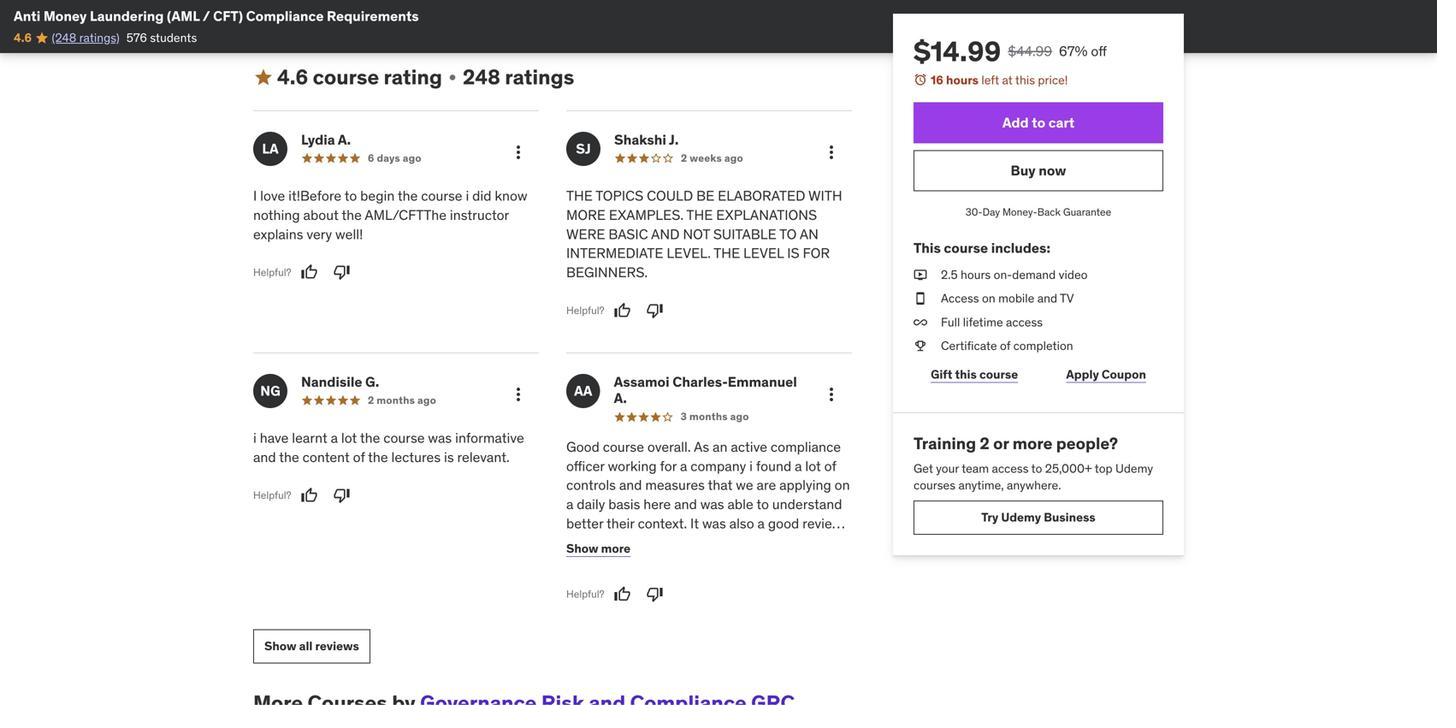 Task type: vqa. For each thing, say whether or not it's contained in the screenshot.
11,000+ at the top right of the page
no



Task type: locate. For each thing, give the bounding box(es) containing it.
0 vertical spatial a.
[[338, 131, 351, 148]]

buy now
[[1011, 162, 1067, 179]]

of
[[1000, 338, 1011, 353], [353, 448, 365, 466], [825, 457, 836, 475]]

1 horizontal spatial this
[[1016, 72, 1035, 88]]

1 horizontal spatial show more
[[566, 541, 631, 556]]

for down overall.
[[660, 457, 677, 475]]

additional actions for review by assamoi charles-emmanuel a. image
[[821, 384, 842, 405]]

was up is
[[428, 429, 452, 447]]

show more right 'cft)'
[[253, 6, 318, 21]]

did
[[472, 187, 492, 205]]

for left me
[[566, 534, 583, 551]]

buy
[[1011, 162, 1036, 179]]

to
[[780, 225, 797, 243]]

show more down the better
[[566, 541, 631, 556]]

was down 'that'
[[701, 496, 724, 513]]

examples.
[[609, 206, 684, 224]]

course inside good course overall. as an active compliance officer working for a company i found a lot of controls and measures that we are applying on a daily basis here and was able to understand better their context.  it was also a good review for me on technical terms linked to our industry
[[603, 438, 644, 456]]

video
[[1059, 267, 1088, 282]]

the up not
[[687, 206, 713, 224]]

2 horizontal spatial on
[[982, 291, 996, 306]]

it!
[[288, 187, 300, 205]]

xsmall image left certificate
[[914, 337, 928, 354]]

ago for g.
[[418, 394, 436, 407]]

course up the
[[421, 187, 463, 205]]

try
[[982, 510, 999, 525]]

25,000+
[[1045, 461, 1092, 476]]

2 left the weeks
[[681, 151, 687, 165]]

0 horizontal spatial lot
[[341, 429, 357, 447]]

30-day money-back guarantee
[[966, 205, 1112, 219]]

0 vertical spatial show
[[253, 6, 285, 21]]

0 horizontal spatial show more button
[[253, 0, 335, 31]]

4.6 down anti at the left top of the page
[[14, 30, 32, 45]]

and down working
[[619, 476, 642, 494]]

have
[[260, 429, 289, 447]]

16 hours left at this price!
[[931, 72, 1068, 88]]

0 horizontal spatial this
[[955, 367, 977, 382]]

for
[[660, 457, 677, 475], [566, 534, 583, 551]]

2 vertical spatial on
[[609, 534, 624, 551]]

lot down compliance
[[806, 457, 821, 475]]

2 down g.
[[368, 394, 374, 407]]

of inside good course overall. as an active compliance officer working for a company i found a lot of controls and measures that we are applying on a daily basis here and was able to understand better their context.  it was also a good review for me on technical terms linked to our industry
[[825, 457, 836, 475]]

1 vertical spatial hours
[[961, 267, 991, 282]]

more down "their"
[[601, 541, 631, 556]]

2 vertical spatial was
[[702, 515, 726, 532]]

helpful? for la
[[253, 266, 291, 279]]

0 vertical spatial i
[[466, 187, 469, 205]]

to down are
[[757, 496, 769, 513]]

mark review by assamoi charles-emmanuel a. as unhelpful image
[[647, 586, 664, 603]]

1 horizontal spatial 4.6
[[277, 64, 308, 90]]

basic
[[609, 225, 648, 243]]

2 horizontal spatial the
[[714, 244, 740, 262]]

xsmall image
[[321, 7, 335, 21], [914, 267, 928, 283], [914, 290, 928, 307], [914, 314, 928, 331], [914, 337, 928, 354]]

1 vertical spatial 4.6
[[277, 64, 308, 90]]

left
[[982, 72, 1000, 88]]

a left daily
[[566, 496, 574, 513]]

off
[[1091, 42, 1107, 60]]

show right 'cft)'
[[253, 6, 285, 21]]

completion
[[1014, 338, 1074, 353]]

of right content
[[353, 448, 365, 466]]

begin
[[360, 187, 395, 205]]

ago right "days"
[[403, 151, 422, 165]]

hours for 16
[[946, 72, 979, 88]]

was right "it" at left
[[702, 515, 726, 532]]

course up lydia a.
[[313, 64, 379, 90]]

0 horizontal spatial the
[[566, 187, 593, 205]]

days
[[377, 151, 400, 165]]

0 vertical spatial more
[[288, 6, 318, 21]]

with
[[809, 187, 843, 205]]

lot up content
[[341, 429, 357, 447]]

about
[[303, 206, 339, 224]]

ago up lectures
[[418, 394, 436, 407]]

1 horizontal spatial i
[[466, 187, 469, 205]]

1 vertical spatial months
[[690, 410, 728, 423]]

at
[[1002, 72, 1013, 88]]

overall.
[[648, 438, 691, 456]]

a. right lydia
[[338, 131, 351, 148]]

udemy inside training 2 or more people? get your team access to 25,000+ top udemy courses anytime, anywhere.
[[1116, 461, 1154, 476]]

0 vertical spatial for
[[660, 457, 677, 475]]

the down suitable
[[714, 244, 740, 262]]

a up applying
[[795, 457, 802, 475]]

1 vertical spatial the
[[687, 206, 713, 224]]

2 vertical spatial show
[[264, 638, 297, 654]]

1 horizontal spatial months
[[690, 410, 728, 423]]

our
[[781, 534, 800, 551]]

or
[[994, 433, 1009, 453]]

helpful? left 'mark review by nandisile g. as helpful' "image"
[[253, 488, 291, 502]]

4.6 right medium icon
[[277, 64, 308, 90]]

1 vertical spatial show more
[[566, 541, 631, 556]]

(248 ratings)
[[52, 30, 120, 45]]

0 horizontal spatial 2
[[368, 394, 374, 407]]

ago right the weeks
[[725, 151, 743, 165]]

aa
[[574, 382, 593, 400]]

1 horizontal spatial of
[[825, 457, 836, 475]]

a up content
[[331, 429, 338, 447]]

udemy
[[1116, 461, 1154, 476], [1001, 510, 1041, 525]]

show down the better
[[566, 541, 599, 556]]

0 vertical spatial 4.6
[[14, 30, 32, 45]]

very
[[307, 225, 332, 243]]

weeks
[[690, 151, 722, 165]]

a up the measures
[[680, 457, 687, 475]]

udemy right try
[[1001, 510, 1041, 525]]

for
[[803, 244, 830, 262]]

g.
[[365, 373, 379, 391]]

the down 2 months ago
[[360, 429, 380, 447]]

a. right aa
[[614, 389, 627, 407]]

xsmall image down this
[[914, 267, 928, 283]]

1 horizontal spatial the
[[687, 206, 713, 224]]

1 vertical spatial more
[[1013, 433, 1053, 453]]

the down have
[[279, 448, 299, 466]]

udemy inside "link"
[[1001, 510, 1041, 525]]

16
[[931, 72, 944, 88]]

0 horizontal spatial for
[[566, 534, 583, 551]]

1 vertical spatial show more button
[[566, 532, 631, 566]]

2 horizontal spatial 2
[[980, 433, 990, 453]]

udemy right top
[[1116, 461, 1154, 476]]

before to begin the course i did know nothing about the aml/cft
[[253, 187, 528, 224]]

this
[[1016, 72, 1035, 88], [955, 367, 977, 382]]

understand
[[772, 496, 842, 513]]

access down mobile
[[1006, 314, 1043, 330]]

price!
[[1038, 72, 1068, 88]]

officer
[[566, 457, 605, 475]]

top
[[1095, 461, 1113, 476]]

0 vertical spatial udemy
[[1116, 461, 1154, 476]]

to left begin
[[345, 187, 357, 205]]

anti
[[14, 7, 40, 25]]

the
[[424, 206, 447, 224]]

xsmall image for access
[[914, 290, 928, 307]]

were
[[566, 225, 605, 243]]

on up full lifetime access
[[982, 291, 996, 306]]

hours for 2.5
[[961, 267, 991, 282]]

1 vertical spatial for
[[566, 534, 583, 551]]

1 horizontal spatial more
[[601, 541, 631, 556]]

2 vertical spatial i
[[750, 457, 753, 475]]

show
[[253, 6, 285, 21], [566, 541, 599, 556], [264, 638, 297, 654]]

to inside training 2 or more people? get your team access to 25,000+ top udemy courses anytime, anywhere.
[[1032, 461, 1043, 476]]

additional actions for review by lydia a. image
[[508, 142, 529, 163]]

1 vertical spatial access
[[992, 461, 1029, 476]]

and left tv
[[1038, 291, 1058, 306]]

charles-
[[673, 373, 728, 391]]

2 horizontal spatial more
[[1013, 433, 1053, 453]]

lot inside i have learnt a lot the course was informative and the content of the lectures is relevant.
[[341, 429, 357, 447]]

ago for a.
[[403, 151, 422, 165]]

show more button right 'cft)'
[[253, 0, 335, 31]]

course up working
[[603, 438, 644, 456]]

0 vertical spatial 2
[[681, 151, 687, 165]]

/
[[203, 7, 210, 25]]

i inside before to begin the course i did know nothing about the aml/cft
[[466, 187, 469, 205]]

it
[[691, 515, 699, 532]]

know
[[495, 187, 528, 205]]

1 vertical spatial 2
[[368, 394, 374, 407]]

show inside show all reviews button
[[264, 638, 297, 654]]

1 vertical spatial a.
[[614, 389, 627, 407]]

1 horizontal spatial 2
[[681, 151, 687, 165]]

0 vertical spatial the
[[566, 187, 593, 205]]

a. inside 'assamoi charles-emmanuel a.'
[[614, 389, 627, 407]]

to up anywhere.
[[1032, 461, 1043, 476]]

1 vertical spatial lot
[[806, 457, 821, 475]]

mark review by lydia a. as helpful image
[[301, 264, 318, 281]]

0 vertical spatial lot
[[341, 429, 357, 447]]

on down "their"
[[609, 534, 624, 551]]

of down compliance
[[825, 457, 836, 475]]

2 horizontal spatial i
[[750, 457, 753, 475]]

mark review by assamoi charles-emmanuel a. as helpful image
[[614, 586, 631, 603]]

0 horizontal spatial more
[[288, 6, 318, 21]]

helpful? left mark review by lydia a. as helpful icon
[[253, 266, 291, 279]]

2.5 hours on-demand video
[[941, 267, 1088, 282]]

show more inside button
[[253, 6, 318, 21]]

months for g.
[[377, 394, 415, 407]]

2 vertical spatial the
[[714, 244, 740, 262]]

full
[[941, 314, 960, 330]]

course down 'certificate of completion'
[[980, 367, 1018, 382]]

to left cart
[[1032, 114, 1046, 131]]

course
[[313, 64, 379, 90], [421, 187, 463, 205], [944, 239, 988, 257], [980, 367, 1018, 382], [384, 429, 425, 447], [603, 438, 644, 456]]

ago up the "active"
[[730, 410, 749, 423]]

to inside button
[[1032, 114, 1046, 131]]

industry
[[566, 553, 616, 571]]

show more for the bottommost show more button
[[566, 541, 631, 556]]

0 vertical spatial on
[[982, 291, 996, 306]]

1 vertical spatial udemy
[[1001, 510, 1041, 525]]

explains
[[253, 225, 303, 243]]

months down g.
[[377, 394, 415, 407]]

applying
[[780, 476, 831, 494]]

hours right 2.5 at top
[[961, 267, 991, 282]]

0 horizontal spatial show more
[[253, 6, 318, 21]]

helpful? left mark review by shakshi j. as helpful image
[[566, 304, 605, 317]]

i left the did at the top of the page
[[466, 187, 469, 205]]

0 vertical spatial hours
[[946, 72, 979, 88]]

lot
[[341, 429, 357, 447], [806, 457, 821, 475]]

show left "all"
[[264, 638, 297, 654]]

2 vertical spatial more
[[601, 541, 631, 556]]

more right or
[[1013, 433, 1053, 453]]

try udemy business
[[982, 510, 1096, 525]]

we
[[736, 476, 754, 494]]

and up "it" at left
[[674, 496, 697, 513]]

248
[[463, 64, 501, 90]]

helpful? for ng
[[253, 488, 291, 502]]

lifetime
[[963, 314, 1003, 330]]

1 horizontal spatial for
[[660, 457, 677, 475]]

sj
[[576, 140, 591, 157]]

measures
[[646, 476, 705, 494]]

2 vertical spatial 2
[[980, 433, 990, 453]]

2 left or
[[980, 433, 990, 453]]

0 horizontal spatial i
[[253, 429, 257, 447]]

0 horizontal spatial 4.6
[[14, 30, 32, 45]]

here
[[644, 496, 671, 513]]

i left have
[[253, 429, 257, 447]]

xsmall image left full
[[914, 314, 928, 331]]

was inside i have learnt a lot the course was informative and the content of the lectures is relevant.
[[428, 429, 452, 447]]

a.
[[338, 131, 351, 148], [614, 389, 627, 407]]

mark review by lydia a. as unhelpful image
[[333, 264, 350, 281]]

i down the "active"
[[750, 457, 753, 475]]

this right gift on the bottom right of the page
[[955, 367, 977, 382]]

xsmall image for 2.5
[[914, 267, 928, 283]]

add to cart button
[[914, 102, 1164, 143]]

on right applying
[[835, 476, 850, 494]]

assamoi
[[614, 373, 670, 391]]

course inside before to begin the course i did know nothing about the aml/cft
[[421, 187, 463, 205]]

better
[[566, 515, 604, 532]]

show more button down daily
[[566, 532, 631, 566]]

the topics could be elaborated with more examples. the explanations were basic and not suitable to an intermediate level. the level is for beginners.
[[566, 187, 843, 281]]

xsmall image up 4.6 course rating
[[321, 7, 335, 21]]

mark review by nandisile g. as helpful image
[[301, 487, 318, 504]]

of down full lifetime access
[[1000, 338, 1011, 353]]

show more for show more button to the top
[[253, 6, 318, 21]]

67%
[[1059, 42, 1088, 60]]

1 horizontal spatial on
[[835, 476, 850, 494]]

1 horizontal spatial a.
[[614, 389, 627, 407]]

xsmall image left access
[[914, 290, 928, 307]]

and down have
[[253, 448, 276, 466]]

show all reviews
[[264, 638, 359, 654]]

try udemy business link
[[914, 501, 1164, 535]]

0 horizontal spatial months
[[377, 394, 415, 407]]

6 days ago
[[368, 151, 422, 165]]

the up more
[[566, 187, 593, 205]]

0 horizontal spatial on
[[609, 534, 624, 551]]

months right '3'
[[690, 410, 728, 423]]

4.6
[[14, 30, 32, 45], [277, 64, 308, 90]]

0 vertical spatial was
[[428, 429, 452, 447]]

the instructor explains very well!
[[253, 206, 509, 243]]

1 horizontal spatial udemy
[[1116, 461, 1154, 476]]

1 horizontal spatial lot
[[806, 457, 821, 475]]

2.5
[[941, 267, 958, 282]]

good
[[768, 515, 799, 532]]

0 horizontal spatial udemy
[[1001, 510, 1041, 525]]

0 vertical spatial show more button
[[253, 0, 335, 31]]

an
[[800, 225, 819, 243]]

(248
[[52, 30, 76, 45]]

a
[[331, 429, 338, 447], [680, 457, 687, 475], [795, 457, 802, 475], [566, 496, 574, 513], [758, 515, 765, 532]]

this right at
[[1016, 72, 1035, 88]]

0 vertical spatial show more
[[253, 6, 318, 21]]

hours right 16
[[946, 72, 979, 88]]

course up lectures
[[384, 429, 425, 447]]

access down or
[[992, 461, 1029, 476]]

medium image
[[253, 67, 274, 88]]

more left requirements
[[288, 6, 318, 21]]

1 vertical spatial show
[[566, 541, 599, 556]]

1 horizontal spatial show more button
[[566, 532, 631, 566]]

0 horizontal spatial of
[[353, 448, 365, 466]]

i
[[466, 187, 469, 205], [253, 429, 257, 447], [750, 457, 753, 475]]

1 vertical spatial i
[[253, 429, 257, 447]]

terms
[[686, 534, 722, 551]]

2 inside training 2 or more people? get your team access to 25,000+ top udemy courses anytime, anywhere.
[[980, 433, 990, 453]]

i love it!
[[253, 187, 300, 205]]

daily
[[577, 496, 605, 513]]

0 vertical spatial months
[[377, 394, 415, 407]]

rating
[[384, 64, 442, 90]]



Task type: describe. For each thing, give the bounding box(es) containing it.
4.6 for 4.6 course rating
[[277, 64, 308, 90]]

2 for g.
[[368, 394, 374, 407]]

certificate of completion
[[941, 338, 1074, 353]]

ratings)
[[79, 30, 120, 45]]

the left lectures
[[368, 448, 388, 466]]

4.6 course rating
[[277, 64, 442, 90]]

2 horizontal spatial of
[[1000, 338, 1011, 353]]

guarantee
[[1063, 205, 1112, 219]]

and inside i have learnt a lot the course was informative and the content of the lectures is relevant.
[[253, 448, 276, 466]]

248 ratings
[[463, 64, 574, 90]]

show for la
[[566, 541, 599, 556]]

course inside i have learnt a lot the course was informative and the content of the lectures is relevant.
[[384, 429, 425, 447]]

access on mobile and tv
[[941, 291, 1074, 306]]

basis
[[609, 496, 640, 513]]

content
[[303, 448, 350, 466]]

4.6 for 4.6
[[14, 30, 32, 45]]

gift this course link
[[914, 358, 1036, 392]]

more inside training 2 or more people? get your team access to 25,000+ top udemy courses anytime, anywhere.
[[1013, 433, 1053, 453]]

found
[[756, 457, 792, 475]]

gift
[[931, 367, 953, 382]]

assamoi charles-emmanuel a.
[[614, 373, 797, 407]]

company
[[691, 457, 746, 475]]

informative
[[455, 429, 524, 447]]

the up well!
[[342, 206, 362, 224]]

day
[[983, 205, 1000, 219]]

helpful? down 'industry'
[[566, 587, 605, 601]]

$14.99
[[914, 34, 1001, 68]]

add
[[1003, 114, 1029, 131]]

this course includes:
[[914, 239, 1051, 257]]

lectures
[[391, 448, 441, 466]]

full lifetime access
[[941, 314, 1043, 330]]

reviews
[[315, 638, 359, 654]]

review
[[803, 515, 842, 532]]

mobile
[[999, 291, 1035, 306]]

nandisile
[[301, 373, 362, 391]]

course up 2.5 at top
[[944, 239, 988, 257]]

aml/cft
[[365, 206, 424, 224]]

level.
[[667, 244, 711, 262]]

access inside training 2 or more people? get your team access to 25,000+ top udemy courses anytime, anywhere.
[[992, 461, 1029, 476]]

la
[[262, 140, 279, 157]]

additional actions for review by nandisile g. image
[[508, 384, 529, 405]]

level
[[744, 244, 784, 262]]

coupon
[[1102, 367, 1147, 382]]

alarm image
[[914, 73, 928, 86]]

anywhere.
[[1007, 477, 1062, 493]]

0 vertical spatial this
[[1016, 72, 1035, 88]]

suitable
[[713, 225, 777, 243]]

this
[[914, 239, 941, 257]]

a inside i have learnt a lot the course was informative and the content of the lectures is relevant.
[[331, 429, 338, 447]]

anti money laundering (aml / cft) compliance requirements
[[14, 7, 419, 25]]

30-
[[966, 205, 983, 219]]

training 2 or more people? get your team access to 25,000+ top udemy courses anytime, anywhere.
[[914, 433, 1154, 493]]

people?
[[1057, 433, 1118, 453]]

xsmall image for certificate
[[914, 337, 928, 354]]

(aml
[[167, 7, 200, 25]]

on-
[[994, 267, 1012, 282]]

tv
[[1060, 291, 1074, 306]]

is
[[444, 448, 454, 466]]

xsmall image inside show more button
[[321, 7, 335, 21]]

mark review by shakshi j. as unhelpful image
[[647, 302, 664, 319]]

the up aml/cft
[[398, 187, 418, 205]]

lot inside good course overall. as an active compliance officer working for a company i found a lot of controls and measures that we are applying on a daily basis here and was able to understand better their context.  it was also a good review for me on technical terms linked to our industry
[[806, 457, 821, 475]]

courses
[[914, 477, 956, 493]]

i inside i have learnt a lot the course was informative and the content of the lectures is relevant.
[[253, 429, 257, 447]]

to inside before to begin the course i did know nothing about the aml/cft
[[345, 187, 357, 205]]

cft)
[[213, 7, 243, 25]]

well!
[[335, 225, 363, 243]]

all
[[299, 638, 313, 654]]

students
[[150, 30, 197, 45]]

ratings
[[505, 64, 574, 90]]

get
[[914, 461, 933, 476]]

2 for j.
[[681, 151, 687, 165]]

i have learnt a lot the course was informative and the content of the lectures is relevant.
[[253, 429, 524, 466]]

nothing
[[253, 206, 300, 224]]

that
[[708, 476, 733, 494]]

additional actions for review by shakshi j. image
[[821, 142, 842, 163]]

more
[[566, 206, 606, 224]]

be
[[697, 187, 715, 205]]

xsmall image for full
[[914, 314, 928, 331]]

2 weeks ago
[[681, 151, 743, 165]]

to left our
[[765, 534, 777, 551]]

mark review by shakshi j. as helpful image
[[614, 302, 631, 319]]

1 vertical spatial this
[[955, 367, 977, 382]]

of inside i have learnt a lot the course was informative and the content of the lectures is relevant.
[[353, 448, 365, 466]]

3 months ago
[[681, 410, 749, 423]]

1 vertical spatial was
[[701, 496, 724, 513]]

good
[[566, 438, 600, 456]]

ago for charles-
[[730, 410, 749, 423]]

mark review by nandisile g. as unhelpful image
[[333, 487, 350, 504]]

months for charles-
[[690, 410, 728, 423]]

0 vertical spatial access
[[1006, 314, 1043, 330]]

requirements
[[327, 7, 419, 25]]

not
[[683, 225, 710, 243]]

relevant.
[[457, 448, 510, 466]]

compliance
[[771, 438, 841, 456]]

topics
[[596, 187, 644, 205]]

helpful? for sj
[[566, 304, 605, 317]]

2 months ago
[[368, 394, 436, 407]]

$44.99
[[1008, 42, 1052, 60]]

technical
[[627, 534, 683, 551]]

buy now button
[[914, 150, 1164, 191]]

before
[[300, 187, 342, 205]]

576 students
[[126, 30, 197, 45]]

xsmall image
[[446, 71, 459, 84]]

business
[[1044, 510, 1096, 525]]

certificate
[[941, 338, 997, 353]]

1 vertical spatial on
[[835, 476, 850, 494]]

beginners.
[[566, 264, 648, 281]]

576
[[126, 30, 147, 45]]

learnt
[[292, 429, 327, 447]]

i inside good course overall. as an active compliance officer working for a company i found a lot of controls and measures that we are applying on a daily basis here and was able to understand better their context.  it was also a good review for me on technical terms linked to our industry
[[750, 457, 753, 475]]

apply coupon button
[[1049, 358, 1164, 392]]

0 horizontal spatial a.
[[338, 131, 351, 148]]

instructor
[[450, 206, 509, 224]]

show for 30-day money-back guarantee
[[264, 638, 297, 654]]

now
[[1039, 162, 1067, 179]]

a right also
[[758, 515, 765, 532]]

ago for j.
[[725, 151, 743, 165]]



